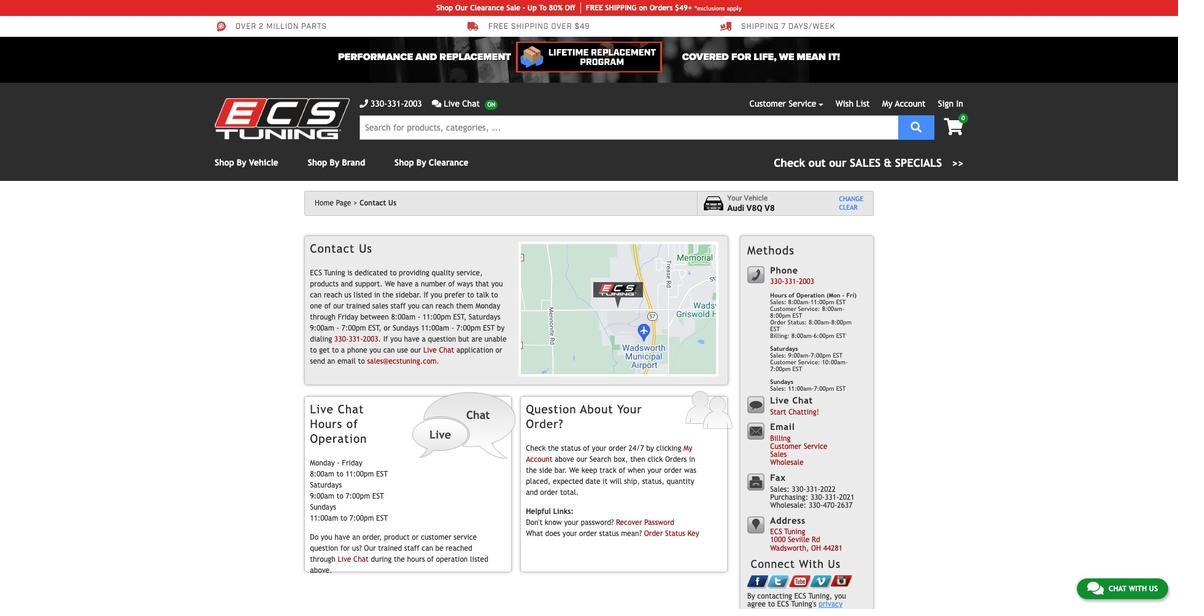 Task type: locate. For each thing, give the bounding box(es) containing it.
chat left application in the left of the page
[[439, 346, 454, 355]]

contact
[[360, 199, 386, 207], [310, 242, 355, 255]]

1 horizontal spatial and
[[526, 489, 538, 497]]

0 horizontal spatial our
[[364, 545, 376, 553]]

330- right phone image
[[371, 99, 387, 109]]

sales: down phone 330-331-2003
[[771, 299, 787, 306]]

staff inside the ecs tuning is dedicated to providing quality service, products and support. we have a number of ways that you can reach us listed in the sidebar. if you prefer to talk to one of our trained sales staff you can reach them monday through friday between 8:00am - 11:00pm est, saturdays 9:00am - 7:00pm est, or sundays 11:00am - 7:00pm est by dialing
[[391, 302, 406, 310]]

orders inside above our search box, then click orders in the side bar. we keep track of when your order was placed, expected date it will ship, status, quantity and order total.
[[665, 455, 687, 464]]

shop for shop by vehicle
[[215, 158, 234, 168]]

2 service: from the top
[[798, 359, 821, 366]]

can inside . if you have a question but are unable to get to a phone you can use our
[[383, 346, 395, 355]]

listed
[[354, 291, 372, 299], [470, 556, 488, 564]]

by up click
[[647, 444, 654, 453]]

trained down us on the left of page
[[346, 302, 370, 310]]

my for the bottom the my account link
[[684, 444, 693, 453]]

hours inside the live chat hours of operation
[[310, 417, 343, 431]]

we right support.
[[385, 280, 395, 288]]

operation left the (mon
[[797, 292, 825, 299]]

have up for
[[335, 534, 350, 542]]

total.
[[560, 489, 579, 497]]

an for have
[[352, 534, 360, 542]]

to
[[539, 4, 547, 12]]

sales: down the fax
[[771, 485, 790, 494]]

0 horizontal spatial our
[[333, 302, 344, 310]]

can inside do you have an order, product or customer service question for us? our trained staff can be reached through
[[422, 545, 433, 553]]

address
[[771, 515, 806, 526]]

fax
[[771, 473, 786, 483]]

live chat bubbles image
[[411, 391, 517, 461]]

0 vertical spatial we
[[385, 280, 395, 288]]

through inside do you have an order, product or customer service question for us? our trained staff can be reached through
[[310, 556, 336, 564]]

0 vertical spatial 9:00am
[[310, 324, 334, 332]]

my account link up search icon
[[883, 99, 926, 109]]

6:00pm
[[814, 333, 835, 340]]

2003 down performance and replacement
[[404, 99, 422, 109]]

have inside do you have an order, product or customer service question for us? our trained staff can be reached through
[[335, 534, 350, 542]]

by up unable
[[497, 324, 505, 332]]

0 vertical spatial 8:00am
[[391, 313, 416, 321]]

contact right page
[[360, 199, 386, 207]]

0 horizontal spatial ecs tuning image
[[215, 98, 350, 139]]

billing link
[[771, 434, 791, 443]]

0 vertical spatial in
[[374, 291, 380, 299]]

8:00am inside "monday - friday 8:00am to 11:00pm est saturdays 9:00am to 7:00pm est sundays 11:00am to 7:00pm est"
[[310, 470, 334, 479]]

est, down them
[[453, 313, 467, 321]]

if down number at left
[[424, 291, 429, 299]]

- inside hours of operation (mon - fri) sales: 8:00am-11:00pm est customer service: 8:00am- 8:00pm est order status: 8:00am-8:00pm est billing: 8:00am-6:00pm est saturdays sales: 9:00am-7:00pm est customer service: 10:00am- 7:00pm est sundays sales: 11:00am-7:00pm est
[[843, 292, 845, 299]]

service inside email billing customer service sales wholesale
[[804, 443, 828, 451]]

1 horizontal spatial saturdays
[[469, 313, 501, 321]]

0 vertical spatial staff
[[391, 302, 406, 310]]

0 horizontal spatial 8:00am
[[310, 470, 334, 479]]

0 vertical spatial my account
[[883, 99, 926, 109]]

of inside the live chat hours of operation
[[347, 417, 358, 431]]

wholesale
[[771, 459, 804, 467]]

and up us on the left of page
[[341, 280, 353, 288]]

password?
[[581, 519, 614, 528]]

the up "sales"
[[383, 291, 394, 299]]

8:00am down sidebar.
[[391, 313, 416, 321]]

8:00pm
[[771, 313, 791, 319], [832, 319, 852, 326]]

330-331-2003 link down "phone"
[[771, 277, 815, 286]]

friday inside the ecs tuning is dedicated to providing quality service, products and support. we have a number of ways that you can reach us listed in the sidebar. if you prefer to talk to one of our trained sales staff you can reach them monday through friday between 8:00am - 11:00pm est, saturdays 9:00am - 7:00pm est, or sundays 11:00am - 7:00pm est by dialing
[[338, 313, 358, 321]]

live chat link
[[432, 98, 498, 110], [424, 346, 454, 355], [338, 556, 369, 564]]

an
[[327, 357, 335, 366], [352, 534, 360, 542]]

your down click
[[648, 466, 662, 475]]

1 vertical spatial trained
[[378, 545, 402, 553]]

1 horizontal spatial vehicle
[[744, 194, 768, 203]]

shop inside shop our clearance sale - up to 80% off link
[[437, 4, 453, 12]]

330- up phone
[[334, 335, 349, 344]]

ecs tuning image
[[215, 98, 350, 139], [588, 278, 649, 309]]

0 vertical spatial listed
[[354, 291, 372, 299]]

have inside . if you have a question but are unable to get to a phone you can use our
[[404, 335, 420, 344]]

1 vertical spatial clearance
[[429, 158, 469, 168]]

and
[[416, 51, 437, 63]]

1 vertical spatial my
[[684, 444, 693, 453]]

of inside above our search box, then click orders in the side bar. we keep track of when your order was placed, expected date it will ship, status, quantity and order total.
[[619, 466, 626, 475]]

an down get
[[327, 357, 335, 366]]

our inside above our search box, then click orders in the side bar. we keep track of when your order was placed, expected date it will ship, status, quantity and order total.
[[577, 455, 588, 464]]

0 horizontal spatial monday
[[310, 459, 335, 468]]

you right do
[[321, 534, 332, 542]]

0 horizontal spatial my account
[[526, 444, 693, 464]]

0 vertical spatial service
[[789, 99, 817, 109]]

0 vertical spatial your
[[727, 194, 742, 203]]

0 vertical spatial our
[[455, 4, 468, 12]]

330-331-2003 up phone
[[334, 335, 378, 344]]

and inside above our search box, then click orders in the side bar. we keep track of when your order was placed, expected date it will ship, status, quantity and order total.
[[526, 489, 538, 497]]

0 vertical spatial our
[[333, 302, 344, 310]]

0 vertical spatial hours
[[771, 292, 787, 299]]

- left fri)
[[843, 292, 845, 299]]

2 9:00am from the top
[[310, 492, 334, 501]]

my account up search icon
[[883, 99, 926, 109]]

the inside during the hours of operation listed above.
[[394, 556, 405, 564]]

free shipping over $49 link
[[468, 21, 590, 32]]

1 vertical spatial and
[[526, 489, 538, 497]]

clear
[[839, 203, 858, 211]]

shop
[[437, 4, 453, 12], [215, 158, 234, 168], [308, 158, 327, 168], [395, 158, 414, 168]]

ecs
[[310, 269, 322, 277], [771, 528, 782, 537], [795, 593, 807, 601], [777, 601, 789, 609]]

by inside the ecs tuning is dedicated to providing quality service, products and support. we have a number of ways that you can reach us listed in the sidebar. if you prefer to talk to one of our trained sales staff you can reach them monday through friday between 8:00am - 11:00pm est, saturdays 9:00am - 7:00pm est, or sundays 11:00am - 7:00pm est by dialing
[[497, 324, 505, 332]]

that
[[475, 280, 489, 288]]

live chat link left application in the left of the page
[[424, 346, 454, 355]]

of
[[448, 280, 455, 288], [789, 292, 795, 299], [324, 302, 331, 310], [347, 417, 358, 431], [583, 444, 590, 453], [619, 466, 626, 475], [427, 556, 434, 564]]

0 vertical spatial have
[[397, 280, 413, 288]]

wish list link
[[836, 99, 870, 109]]

service up "wholesale" "link"
[[804, 443, 828, 451]]

. down between
[[378, 335, 381, 344]]

hours inside hours of operation (mon - fri) sales: 8:00am-11:00pm est customer service: 8:00am- 8:00pm est order status: 8:00am-8:00pm est billing: 8:00am-6:00pm est saturdays sales: 9:00am-7:00pm est customer service: 10:00am- 7:00pm est sundays sales: 11:00am-7:00pm est
[[771, 292, 787, 299]]

mean
[[797, 51, 826, 63]]

saturdays up do
[[310, 481, 342, 490]]

- inside "monday - friday 8:00am to 11:00pm est saturdays 9:00am to 7:00pm est sundays 11:00am to 7:00pm est"
[[337, 459, 340, 468]]

and down placed,
[[526, 489, 538, 497]]

live right use
[[424, 346, 437, 355]]

11:00am inside "monday - friday 8:00am to 11:00pm est saturdays 9:00am to 7:00pm est sundays 11:00am to 7:00pm est"
[[310, 514, 338, 523]]

monday down the live chat hours of operation
[[310, 459, 335, 468]]

330-331-2003 link up phone
[[334, 335, 378, 344]]

2 horizontal spatial our
[[577, 455, 588, 464]]

1 vertical spatial staff
[[404, 545, 420, 553]]

quantity
[[667, 477, 695, 486]]

0 vertical spatial contact
[[360, 199, 386, 207]]

1 vertical spatial by
[[647, 444, 654, 453]]

0 horizontal spatial contact
[[310, 242, 355, 255]]

we inside the ecs tuning is dedicated to providing quality service, products and support. we have a number of ways that you can reach us listed in the sidebar. if you prefer to talk to one of our trained sales staff you can reach them monday through friday between 8:00am - 11:00pm est, saturdays 9:00am - 7:00pm est, or sundays 11:00am - 7:00pm est by dialing
[[385, 280, 395, 288]]

it
[[603, 477, 608, 486]]

live chat down us?
[[338, 556, 369, 564]]

0 horizontal spatial operation
[[310, 432, 367, 445]]

0 horizontal spatial my
[[684, 444, 693, 453]]

. inside . if you have a question but are unable to get to a phone you can use our
[[378, 335, 381, 344]]

1 vertical spatial friday
[[342, 459, 363, 468]]

purchasing:
[[771, 493, 809, 502]]

monday inside the ecs tuning is dedicated to providing quality service, products and support. we have a number of ways that you can reach us listed in the sidebar. if you prefer to talk to one of our trained sales staff you can reach them monday through friday between 8:00am - 11:00pm est, saturdays 9:00am - 7:00pm est, or sundays 11:00am - 7:00pm est by dialing
[[476, 302, 500, 310]]

est, down between
[[368, 324, 382, 332]]

2 horizontal spatial or
[[496, 346, 503, 355]]

0 horizontal spatial trained
[[346, 302, 370, 310]]

0 vertical spatial if
[[424, 291, 429, 299]]

0 horizontal spatial 11:00pm
[[346, 470, 374, 479]]

comments image inside live chat link
[[432, 99, 442, 108]]

order inside hours of operation (mon - fri) sales: 8:00am-11:00pm est customer service: 8:00am- 8:00pm est order status: 8:00am-8:00pm est billing: 8:00am-6:00pm est saturdays sales: 9:00am-7:00pm est customer service: 10:00am- 7:00pm est sundays sales: 11:00am-7:00pm est
[[771, 319, 786, 326]]

of inside hours of operation (mon - fri) sales: 8:00am-11:00pm est customer service: 8:00am- 8:00pm est order status: 8:00am-8:00pm est billing: 8:00am-6:00pm est saturdays sales: 9:00am-7:00pm est customer service: 10:00am- 7:00pm est sundays sales: 11:00am-7:00pm est
[[789, 292, 795, 299]]

order up box,
[[609, 444, 627, 453]]

1 vertical spatial status
[[599, 530, 619, 539]]

we inside above our search box, then click orders in the side bar. we keep track of when your order was placed, expected date it will ship, status, quantity and order total.
[[570, 466, 579, 475]]

don't
[[526, 519, 543, 528]]

11:00pm inside the ecs tuning is dedicated to providing quality service, products and support. we have a number of ways that you can reach us listed in the sidebar. if you prefer to talk to one of our trained sales staff you can reach them monday through friday between 8:00am - 11:00pm est, saturdays 9:00am - 7:00pm est, or sundays 11:00am - 7:00pm est by dialing
[[423, 313, 451, 321]]

sales left &
[[850, 157, 881, 169]]

1 vertical spatial live chat link
[[424, 346, 454, 355]]

operation
[[797, 292, 825, 299], [310, 432, 367, 445]]

covered for life, we mean it!
[[682, 51, 840, 63]]

an inside do you have an order, product or customer service question for us? our trained staff can be reached through
[[352, 534, 360, 542]]

chat inside the live chat hours of operation
[[338, 403, 364, 416]]

saturdays inside hours of operation (mon - fri) sales: 8:00am-11:00pm est customer service: 8:00am- 8:00pm est order status: 8:00am-8:00pm est billing: 8:00am-6:00pm est saturdays sales: 9:00am-7:00pm est customer service: 10:00am- 7:00pm est sundays sales: 11:00am-7:00pm est
[[771, 346, 798, 352]]

or down between
[[384, 324, 391, 332]]

us
[[345, 291, 352, 299]]

order down placed,
[[540, 489, 558, 497]]

1 through from the top
[[310, 313, 336, 321]]

comments image
[[432, 99, 442, 108], [1088, 581, 1104, 596]]

tuning,
[[809, 593, 833, 601]]

audi
[[727, 203, 745, 213]]

0 horizontal spatial order
[[644, 530, 663, 539]]

trained down the product
[[378, 545, 402, 553]]

&
[[884, 157, 892, 169]]

rd
[[812, 536, 820, 545]]

the up above
[[548, 444, 559, 453]]

apply
[[727, 5, 742, 11]]

- left up at top left
[[523, 4, 526, 12]]

1 horizontal spatial 8:00pm
[[832, 319, 852, 326]]

order up the billing:
[[771, 319, 786, 326]]

clearance
[[470, 4, 504, 12], [429, 158, 469, 168]]

monday down talk
[[476, 302, 500, 310]]

ways
[[457, 280, 473, 288]]

1 vertical spatial or
[[496, 346, 503, 355]]

monday inside "monday - friday 8:00am to 11:00pm est saturdays 9:00am to 7:00pm est sundays 11:00am to 7:00pm est"
[[310, 459, 335, 468]]

0 vertical spatial 2003
[[404, 99, 422, 109]]

sales down 'billing'
[[771, 451, 787, 459]]

1 horizontal spatial comments image
[[1088, 581, 1104, 596]]

1 vertical spatial sales
[[771, 451, 787, 459]]

my account image
[[685, 391, 733, 431]]

fri)
[[847, 292, 857, 299]]

saturdays
[[469, 313, 501, 321], [771, 346, 798, 352], [310, 481, 342, 490]]

tuning up "products"
[[324, 269, 345, 277]]

will
[[610, 477, 622, 486]]

quality
[[432, 269, 455, 277]]

2 vertical spatial 2003
[[363, 335, 378, 344]]

listed down support.
[[354, 291, 372, 299]]

our inside the ecs tuning is dedicated to providing quality service, products and support. we have a number of ways that you can reach us listed in the sidebar. if you prefer to talk to one of our trained sales staff you can reach them monday through friday between 8:00am - 11:00pm est, saturdays 9:00am - 7:00pm est, or sundays 11:00am - 7:00pm est by dialing
[[333, 302, 344, 310]]

0 vertical spatial saturdays
[[469, 313, 501, 321]]

free shipping over $49
[[489, 22, 590, 31]]

8:00am
[[391, 313, 416, 321], [310, 470, 334, 479]]

product
[[384, 534, 410, 542]]

operation
[[436, 556, 468, 564]]

. down . if you have a question but are unable to get to a phone you can use our on the left of page
[[437, 357, 439, 366]]

1 9:00am from the top
[[310, 324, 334, 332]]

an up us?
[[352, 534, 360, 542]]

0 vertical spatial live chat
[[444, 99, 480, 109]]

dedicated
[[355, 269, 388, 277]]

page
[[336, 199, 351, 207]]

through inside the ecs tuning is dedicated to providing quality service, products and support. we have a number of ways that you can reach us listed in the sidebar. if you prefer to talk to one of our trained sales staff you can reach them monday through friday between 8:00am - 11:00pm est, saturdays 9:00am - 7:00pm est, or sundays 11:00am - 7:00pm est by dialing
[[310, 313, 336, 321]]

during
[[371, 556, 392, 564]]

orders right on
[[650, 4, 673, 12]]

9:00am
[[310, 324, 334, 332], [310, 492, 334, 501]]

us up dedicated
[[359, 242, 373, 255]]

order
[[771, 319, 786, 326], [644, 530, 663, 539]]

box,
[[614, 455, 628, 464]]

330- inside phone 330-331-2003
[[771, 277, 785, 286]]

0 horizontal spatial 11:00am
[[310, 514, 338, 523]]

a up email at the left of the page
[[341, 346, 345, 355]]

in inside the ecs tuning is dedicated to providing quality service, products and support. we have a number of ways that you can reach us listed in the sidebar. if you prefer to talk to one of our trained sales staff you can reach them monday through friday between 8:00am - 11:00pm est, saturdays 9:00am - 7:00pm est, or sundays 11:00am - 7:00pm est by dialing
[[374, 291, 380, 299]]

seville
[[788, 536, 810, 545]]

comments image inside chat with us link
[[1088, 581, 1104, 596]]

1 vertical spatial 9:00am
[[310, 492, 334, 501]]

1 horizontal spatial my account
[[883, 99, 926, 109]]

live chat for live chat link to the middle
[[424, 346, 454, 355]]

330- inside 330-331-2003 link
[[371, 99, 387, 109]]

comments image for chat
[[1088, 581, 1104, 596]]

have up sidebar.
[[397, 280, 413, 288]]

live chat hours of operation
[[310, 403, 367, 445]]

1 vertical spatial orders
[[665, 455, 687, 464]]

2003 inside phone 330-331-2003
[[799, 277, 815, 286]]

1 horizontal spatial if
[[424, 291, 429, 299]]

0 horizontal spatial .
[[378, 335, 381, 344]]

sundays inside "monday - friday 8:00am to 11:00pm est saturdays 9:00am to 7:00pm est sundays 11:00am to 7:00pm est"
[[310, 503, 336, 512]]

support.
[[355, 280, 383, 288]]

our up replacement
[[455, 4, 468, 12]]

friday down the live chat hours of operation
[[342, 459, 363, 468]]

providing
[[399, 269, 430, 277]]

0 horizontal spatial my account link
[[526, 444, 693, 464]]

the left "hours"
[[394, 556, 405, 564]]

you down number at left
[[431, 291, 442, 299]]

us right "with"
[[1149, 585, 1158, 594]]

2 vertical spatial saturdays
[[310, 481, 342, 490]]

sales & specials link
[[774, 155, 964, 171]]

est inside the ecs tuning is dedicated to providing quality service, products and support. we have a number of ways that you can reach us listed in the sidebar. if you prefer to talk to one of our trained sales staff you can reach them monday through friday between 8:00am - 11:00pm est, saturdays 9:00am - 7:00pm est, or sundays 11:00am - 7:00pm est by dialing
[[483, 324, 495, 332]]

live down for
[[338, 556, 351, 564]]

330-331-2003 right phone image
[[371, 99, 422, 109]]

if inside . if you have a question but are unable to get to a phone you can use our
[[383, 335, 388, 344]]

and inside the ecs tuning is dedicated to providing quality service, products and support. we have a number of ways that you can reach us listed in the sidebar. if you prefer to talk to one of our trained sales staff you can reach them monday through friday between 8:00am - 11:00pm est, saturdays 9:00am - 7:00pm est, or sundays 11:00am - 7:00pm est by dialing
[[341, 280, 353, 288]]

customer inside email billing customer service sales wholesale
[[771, 443, 802, 451]]

check the status of your order 24/7 by clicking
[[526, 444, 684, 453]]

0 vertical spatial through
[[310, 313, 336, 321]]

can left use
[[383, 346, 395, 355]]

trained
[[346, 302, 370, 310], [378, 545, 402, 553]]

9:00am up dialing
[[310, 324, 334, 332]]

service inside popup button
[[789, 99, 817, 109]]

- up email at the left of the page
[[337, 324, 339, 332]]

you inside 'by contacting ecs tuning, you agree to ecs tuning's'
[[835, 593, 846, 601]]

clearance for by
[[429, 158, 469, 168]]

0 vertical spatial clearance
[[470, 4, 504, 12]]

0 horizontal spatial an
[[327, 357, 335, 366]]

map region
[[521, 244, 716, 374]]

our inside do you have an order, product or customer service question for us? our trained staff can be reached through
[[364, 545, 376, 553]]

service left wish
[[789, 99, 817, 109]]

saturdays down the billing:
[[771, 346, 798, 352]]

search image
[[911, 121, 922, 132]]

0 horizontal spatial listed
[[354, 291, 372, 299]]

an inside application or send an email to
[[327, 357, 335, 366]]

sales: left 11:00am-
[[771, 386, 787, 392]]

1 horizontal spatial clearance
[[470, 4, 504, 12]]

1 horizontal spatial an
[[352, 534, 360, 542]]

contacting
[[758, 593, 792, 601]]

our right one in the left of the page
[[333, 302, 344, 310]]

of inside during the hours of operation listed above.
[[427, 556, 434, 564]]

the
[[383, 291, 394, 299], [548, 444, 559, 453], [526, 466, 537, 475], [394, 556, 405, 564]]

1 horizontal spatial hours
[[771, 292, 787, 299]]

up
[[528, 4, 537, 12]]

reach down "products"
[[324, 291, 342, 299]]

question left but
[[428, 335, 456, 344]]

live chat left application in the left of the page
[[424, 346, 454, 355]]

11:00pm inside hours of operation (mon - fri) sales: 8:00am-11:00pm est customer service: 8:00am- 8:00pm est order status: 8:00am-8:00pm est billing: 8:00am-6:00pm est saturdays sales: 9:00am-7:00pm est customer service: 10:00am- 7:00pm est sundays sales: 11:00am-7:00pm est
[[811, 299, 835, 306]]

we
[[385, 280, 395, 288], [570, 466, 579, 475]]

live up 'start' on the bottom of page
[[771, 395, 790, 406]]

live chat link down replacement
[[432, 98, 498, 110]]

0 vertical spatial ecs tuning image
[[215, 98, 350, 139]]

1 sales: from the top
[[771, 299, 787, 306]]

2003 up status:
[[799, 277, 815, 286]]

2 vertical spatial 11:00pm
[[346, 470, 374, 479]]

0 vertical spatial status
[[561, 444, 581, 453]]

start chatting! link
[[771, 408, 820, 417]]

1 vertical spatial .
[[437, 357, 439, 366]]

0 vertical spatial my
[[883, 99, 893, 109]]

0 horizontal spatial in
[[374, 291, 380, 299]]

1 horizontal spatial tuning
[[785, 528, 806, 537]]

if inside the ecs tuning is dedicated to providing quality service, products and support. we have a number of ways that you can reach us listed in the sidebar. if you prefer to talk to one of our trained sales staff you can reach them monday through friday between 8:00am - 11:00pm est, saturdays 9:00am - 7:00pm est, or sundays 11:00am - 7:00pm est by dialing
[[424, 291, 429, 299]]

reach down prefer
[[436, 302, 454, 310]]

my for the top the my account link
[[883, 99, 893, 109]]

we
[[779, 51, 795, 63]]

above.
[[310, 567, 332, 575]]

to
[[390, 269, 397, 277], [467, 291, 474, 299], [491, 291, 498, 299], [310, 346, 317, 355], [332, 346, 339, 355], [358, 357, 365, 366], [337, 470, 344, 479], [337, 492, 344, 501], [341, 514, 347, 523], [768, 601, 775, 609]]

performance and replacement
[[338, 51, 511, 63]]

have
[[397, 280, 413, 288], [404, 335, 420, 344], [335, 534, 350, 542]]

you right tuning,
[[835, 593, 846, 601]]

a down providing
[[415, 280, 419, 288]]

we for keep
[[570, 466, 579, 475]]

number
[[421, 280, 446, 288]]

sundays up do
[[310, 503, 336, 512]]

1 horizontal spatial question
[[428, 335, 456, 344]]

my inside my account
[[684, 444, 693, 453]]

or down unable
[[496, 346, 503, 355]]

0 horizontal spatial comments image
[[432, 99, 442, 108]]

by
[[237, 158, 246, 168], [330, 158, 340, 168], [417, 158, 426, 168], [748, 593, 755, 601]]

you
[[491, 280, 503, 288], [431, 291, 442, 299], [408, 302, 420, 310], [390, 335, 402, 344], [370, 346, 381, 355], [321, 534, 332, 542], [835, 593, 846, 601]]

placed,
[[526, 477, 551, 486]]

hours
[[407, 556, 425, 564]]

1 vertical spatial through
[[310, 556, 336, 564]]

vehicle inside your vehicle audi v8q v8
[[744, 194, 768, 203]]

2 through from the top
[[310, 556, 336, 564]]

sale
[[507, 4, 521, 12]]

1 vertical spatial monday
[[310, 459, 335, 468]]

chat
[[462, 99, 480, 109], [439, 346, 454, 355], [793, 395, 813, 406], [338, 403, 364, 416], [354, 556, 369, 564], [1109, 585, 1127, 594]]

331- inside phone 330-331-2003
[[785, 277, 799, 286]]

0 vertical spatial reach
[[324, 291, 342, 299]]

1 horizontal spatial your
[[727, 194, 742, 203]]

0 vertical spatial by
[[497, 324, 505, 332]]

0 vertical spatial trained
[[346, 302, 370, 310]]

0 horizontal spatial your
[[618, 403, 642, 416]]

life,
[[754, 51, 777, 63]]

then
[[631, 455, 646, 464]]

customer inside popup button
[[750, 99, 786, 109]]

email
[[338, 357, 356, 366]]

9:00am up do
[[310, 492, 334, 501]]

1 vertical spatial order
[[644, 530, 663, 539]]

order inside helpful links: don't know your password? recover password what does your order status mean? order status key
[[579, 530, 597, 539]]

ecs inside the address ecs tuning 1000 seville rd wadsworth, oh 44281
[[771, 528, 782, 537]]

question inside do you have an order, product or customer service question for us? our trained staff can be reached through
[[310, 545, 338, 553]]

4 sales: from the top
[[771, 485, 790, 494]]

monday - friday 8:00am to 11:00pm est saturdays 9:00am to 7:00pm est sundays 11:00am to 7:00pm est
[[310, 459, 388, 523]]

sales: inside fax sales: 330-331-2022 purchasing: 330-331-2021 wholesale: 330-470-2637
[[771, 485, 790, 494]]

staff down sidebar.
[[391, 302, 406, 310]]

1 horizontal spatial my account link
[[883, 99, 926, 109]]

we up expected in the left bottom of the page
[[570, 466, 579, 475]]

in
[[957, 99, 964, 109]]

chat down email at the left of the page
[[338, 403, 364, 416]]

11:00pm down the live chat hours of operation
[[346, 470, 374, 479]]

sundays up 'live chat start chatting!'
[[771, 379, 794, 386]]

11:00am up . if you have a question but are unable to get to a phone you can use our on the left of page
[[421, 324, 449, 332]]

2 horizontal spatial sundays
[[771, 379, 794, 386]]

330-331-2003 link down performance
[[360, 98, 422, 110]]

phone image
[[360, 99, 368, 108]]

0 vertical spatial est,
[[453, 313, 467, 321]]

application or send an email to
[[310, 346, 503, 366]]

0 vertical spatial 11:00pm
[[811, 299, 835, 306]]

1 vertical spatial we
[[570, 466, 579, 475]]

1 horizontal spatial trained
[[378, 545, 402, 553]]

order inside helpful links: don't know your password? recover password what does your order status mean? order status key
[[644, 530, 663, 539]]

my right clicking
[[684, 444, 693, 453]]

account up search icon
[[895, 99, 926, 109]]

80%
[[549, 4, 563, 12]]

0 horizontal spatial sundays
[[310, 503, 336, 512]]

order up quantity
[[664, 466, 682, 475]]

through up above.
[[310, 556, 336, 564]]

account
[[895, 99, 926, 109], [526, 455, 553, 464]]

contact us right page
[[360, 199, 397, 207]]

shop for shop by brand
[[308, 158, 327, 168]]

- down the live chat hours of operation
[[337, 459, 340, 468]]



Task type: vqa. For each thing, say whether or not it's contained in the screenshot.
clicking
yes



Task type: describe. For each thing, give the bounding box(es) containing it.
8:00am- up status:
[[788, 299, 811, 306]]

change link
[[839, 195, 864, 203]]

sundays inside hours of operation (mon - fri) sales: 8:00am-11:00pm est customer service: 8:00am- 8:00pm est order status: 8:00am-8:00pm est billing: 8:00am-6:00pm est saturdays sales: 9:00am-7:00pm est customer service: 10:00am- 7:00pm est sundays sales: 11:00am-7:00pm est
[[771, 379, 794, 386]]

330- right purchasing:
[[811, 493, 825, 502]]

ping
[[621, 4, 637, 12]]

we for have
[[385, 280, 395, 288]]

in inside above our search box, then click orders in the side bar. we keep track of when your order was placed, expected date it will ship, status, quantity and order total.
[[689, 455, 695, 464]]

question about your order?
[[526, 403, 642, 431]]

my account for the bottom the my account link
[[526, 444, 693, 464]]

status inside helpful links: don't know your password? recover password what does your order status mean? order status key
[[599, 530, 619, 539]]

chat left "with"
[[1109, 585, 1127, 594]]

does
[[545, 530, 561, 539]]

your inside question about your order?
[[618, 403, 642, 416]]

status
[[665, 530, 686, 539]]

email billing customer service sales wholesale
[[771, 422, 828, 467]]

1 service: from the top
[[798, 306, 821, 313]]

date
[[586, 477, 601, 486]]

products
[[310, 280, 339, 288]]

1 horizontal spatial reach
[[436, 302, 454, 310]]

shop by vehicle link
[[215, 158, 278, 168]]

0 horizontal spatial 2003
[[363, 335, 378, 344]]

9:00am inside "monday - friday 8:00am to 11:00pm est saturdays 9:00am to 7:00pm est sundays 11:00am to 7:00pm est"
[[310, 492, 334, 501]]

lifetime replacement program banner image
[[516, 42, 662, 72]]

8:00am- down the (mon
[[822, 306, 845, 313]]

agree
[[748, 601, 766, 609]]

44281
[[824, 544, 843, 553]]

list
[[856, 99, 870, 109]]

talk
[[477, 291, 489, 299]]

live inside 'live chat start chatting!'
[[771, 395, 790, 406]]

status,
[[642, 477, 665, 486]]

check
[[526, 444, 546, 453]]

links:
[[553, 508, 574, 517]]

saturdays inside the ecs tuning is dedicated to providing quality service, products and support. we have a number of ways that you can reach us listed in the sidebar. if you prefer to talk to one of our trained sales staff you can reach them monday through friday between 8:00am - 11:00pm est, saturdays 9:00am - 7:00pm est, or sundays 11:00am - 7:00pm est by dialing
[[469, 313, 501, 321]]

question inside . if you have a question but are unable to get to a phone you can use our
[[428, 335, 456, 344]]

clearance for our
[[470, 4, 504, 12]]

question
[[526, 403, 577, 416]]

during the hours of operation listed above.
[[310, 556, 488, 575]]

your inside your vehicle audi v8q v8
[[727, 194, 742, 203]]

replacement
[[440, 51, 511, 63]]

1 vertical spatial ecs tuning image
[[588, 278, 649, 309]]

prefer
[[445, 291, 465, 299]]

1 vertical spatial operation
[[310, 432, 367, 445]]

search
[[590, 455, 612, 464]]

comments image for live
[[432, 99, 442, 108]]

by for clearance
[[417, 158, 426, 168]]

click
[[648, 455, 663, 464]]

use
[[397, 346, 408, 355]]

ecs inside the ecs tuning is dedicated to providing quality service, products and support. we have a number of ways that you can reach us listed in the sidebar. if you prefer to talk to one of our trained sales staff you can reach them monday through friday between 8:00am - 11:00pm est, saturdays 9:00am - 7:00pm est, or sundays 11:00am - 7:00pm est by dialing
[[310, 269, 322, 277]]

live inside the live chat hours of operation
[[310, 403, 334, 416]]

you inside do you have an order, product or customer service question for us? our trained staff can be reached through
[[321, 534, 332, 542]]

0 vertical spatial 330-331-2003
[[371, 99, 422, 109]]

24/7
[[629, 444, 644, 453]]

fax sales: 330-331-2022 purchasing: 330-331-2021 wholesale: 330-470-2637
[[771, 473, 855, 510]]

by contacting ecs tuning, you agree to ecs tuning's
[[748, 593, 846, 609]]

- down prefer
[[452, 324, 454, 332]]

0 vertical spatial vehicle
[[249, 158, 278, 168]]

privacy policy
[[748, 601, 843, 610]]

covered
[[682, 51, 729, 63]]

a inside the ecs tuning is dedicated to providing quality service, products and support. we have a number of ways that you can reach us listed in the sidebar. if you prefer to talk to one of our trained sales staff you can reach them monday through friday between 8:00am - 11:00pm est, saturdays 9:00am - 7:00pm est, or sundays 11:00am - 7:00pm est by dialing
[[415, 280, 419, 288]]

by for vehicle
[[237, 158, 246, 168]]

v8q
[[747, 203, 763, 213]]

0 horizontal spatial status
[[561, 444, 581, 453]]

8:00am inside the ecs tuning is dedicated to providing quality service, products and support. we have a number of ways that you can reach us listed in the sidebar. if you prefer to talk to one of our trained sales staff you can reach them monday through friday between 8:00am - 11:00pm est, saturdays 9:00am - 7:00pm est, or sundays 11:00am - 7:00pm est by dialing
[[391, 313, 416, 321]]

connect
[[751, 558, 795, 571]]

your down the links:
[[564, 519, 579, 528]]

performance
[[338, 51, 413, 63]]

methods
[[748, 243, 795, 257]]

trained inside the ecs tuning is dedicated to providing quality service, products and support. we have a number of ways that you can reach us listed in the sidebar. if you prefer to talk to one of our trained sales staff you can reach them monday through friday between 8:00am - 11:00pm est, saturdays 9:00am - 7:00pm est, or sundays 11:00am - 7:00pm est by dialing
[[346, 302, 370, 310]]

or inside the ecs tuning is dedicated to providing quality service, products and support. we have a number of ways that you can reach us listed in the sidebar. if you prefer to talk to one of our trained sales staff you can reach them monday through friday between 8:00am - 11:00pm est, saturdays 9:00am - 7:00pm est, or sundays 11:00am - 7:00pm est by dialing
[[384, 324, 391, 332]]

sales & specials
[[850, 157, 942, 169]]

chatting!
[[789, 408, 820, 417]]

2 horizontal spatial a
[[422, 335, 426, 344]]

reached
[[446, 545, 472, 553]]

your right "does"
[[563, 530, 577, 539]]

phone
[[771, 265, 798, 275]]

9:00am inside the ecs tuning is dedicated to providing quality service, products and support. we have a number of ways that you can reach us listed in the sidebar. if you prefer to talk to one of our trained sales staff you can reach them monday through friday between 8:00am - 11:00pm est, saturdays 9:00am - 7:00pm est, or sundays 11:00am - 7:00pm est by dialing
[[310, 324, 334, 332]]

0 horizontal spatial est,
[[368, 324, 382, 332]]

chat with us link
[[1077, 579, 1169, 600]]

shop for shop by clearance
[[395, 158, 414, 168]]

0 horizontal spatial 8:00pm
[[771, 313, 791, 319]]

our inside . if you have a question but are unable to get to a phone you can use our
[[410, 346, 421, 355]]

friday inside "monday - friday 8:00am to 11:00pm est saturdays 9:00am to 7:00pm est sundays 11:00am to 7:00pm est"
[[342, 459, 363, 468]]

can up one in the left of the page
[[310, 291, 322, 299]]

with
[[1129, 585, 1147, 594]]

or inside application or send an email to
[[496, 346, 503, 355]]

sales inside email billing customer service sales wholesale
[[771, 451, 787, 459]]

to inside 'by contacting ecs tuning, you agree to ecs tuning's'
[[768, 601, 775, 609]]

0 vertical spatial 330-331-2003 link
[[360, 98, 422, 110]]

password
[[645, 519, 675, 528]]

operation inside hours of operation (mon - fri) sales: 8:00am-11:00pm est customer service: 8:00am- 8:00pm est order status: 8:00am-8:00pm est billing: 8:00am-6:00pm est saturdays sales: 9:00am-7:00pm est customer service: 10:00am- 7:00pm est sundays sales: 11:00am-7:00pm est
[[797, 292, 825, 299]]

to inside application or send an email to
[[358, 357, 365, 366]]

shipping
[[741, 22, 779, 31]]

helpful links: don't know your password? recover password what does your order status mean? order status key
[[526, 508, 699, 539]]

for
[[340, 545, 350, 553]]

clear link
[[839, 203, 864, 212]]

2 sales: from the top
[[771, 352, 787, 359]]

shop for shop our clearance sale - up to 80% off
[[437, 4, 453, 12]]

wholesale:
[[771, 501, 807, 510]]

are
[[472, 335, 482, 344]]

8:00am- down status:
[[792, 333, 814, 340]]

one
[[310, 302, 322, 310]]

chat down replacement
[[462, 99, 480, 109]]

phone 330-331-2003
[[771, 265, 815, 286]]

chat with us
[[1109, 585, 1158, 594]]

1 vertical spatial 330-331-2003
[[334, 335, 378, 344]]

you right that
[[491, 280, 503, 288]]

your inside above our search box, then click orders in the side bar. we keep track of when your order was placed, expected date it will ship, status, quantity and order total.
[[648, 466, 662, 475]]

home page
[[315, 199, 351, 207]]

1 horizontal spatial est,
[[453, 313, 467, 321]]

customer service link
[[771, 443, 828, 451]]

listed inside during the hours of operation listed above.
[[470, 556, 488, 564]]

wadsworth,
[[771, 544, 809, 553]]

chat inside 'live chat start chatting!'
[[793, 395, 813, 406]]

sundays inside the ecs tuning is dedicated to providing quality service, products and support. we have a number of ways that you can reach us listed in the sidebar. if you prefer to talk to one of our trained sales staff you can reach them monday through friday between 8:00am - 11:00pm est, saturdays 9:00am - 7:00pm est, or sundays 11:00am - 7:00pm est by dialing
[[393, 324, 419, 332]]

have inside the ecs tuning is dedicated to providing quality service, products and support. we have a number of ways that you can reach us listed in the sidebar. if you prefer to talk to one of our trained sales staff you can reach them monday through friday between 8:00am - 11:00pm est, saturdays 9:00am - 7:00pm est, or sundays 11:00am - 7:00pm est by dialing
[[397, 280, 413, 288]]

us down 44281
[[828, 558, 841, 571]]

0 vertical spatial orders
[[650, 4, 673, 12]]

(mon
[[827, 292, 841, 299]]

0 vertical spatial my account link
[[883, 99, 926, 109]]

11:00am inside the ecs tuning is dedicated to providing quality service, products and support. we have a number of ways that you can reach us listed in the sidebar. if you prefer to talk to one of our trained sales staff you can reach them monday through friday between 8:00am - 11:00pm est, saturdays 9:00am - 7:00pm est, or sundays 11:00am - 7:00pm est by dialing
[[421, 324, 449, 332]]

sales@ecstuning.com
[[367, 357, 437, 366]]

phone
[[347, 346, 367, 355]]

an for send
[[327, 357, 335, 366]]

1 horizontal spatial by
[[647, 444, 654, 453]]

shopping cart image
[[944, 118, 964, 136]]

- down sidebar.
[[418, 313, 421, 321]]

you up use
[[390, 335, 402, 344]]

1 horizontal spatial 2003
[[404, 99, 422, 109]]

330- down the 2022
[[809, 501, 823, 510]]

Search text field
[[360, 115, 899, 140]]

0 vertical spatial contact us
[[360, 199, 397, 207]]

saturdays inside "monday - friday 8:00am to 11:00pm est saturdays 9:00am to 7:00pm est sundays 11:00am to 7:00pm est"
[[310, 481, 342, 490]]

staff inside do you have an order, product or customer service question for us? our trained staff can be reached through
[[404, 545, 420, 553]]

free
[[489, 22, 509, 31]]

unable
[[485, 335, 507, 344]]

you down sidebar.
[[408, 302, 420, 310]]

over
[[236, 22, 257, 31]]

ecs left tuning's
[[777, 601, 789, 609]]

2 vertical spatial a
[[341, 346, 345, 355]]

customer service
[[750, 99, 817, 109]]

tuning inside the address ecs tuning 1000 seville rd wadsworth, oh 44281
[[785, 528, 806, 537]]

can down number at left
[[422, 302, 433, 310]]

0 vertical spatial live chat link
[[432, 98, 498, 110]]

do you have an order, product or customer service question for us? our trained staff can be reached through
[[310, 534, 477, 564]]

listed inside the ecs tuning is dedicated to providing quality service, products and support. we have a number of ways that you can reach us listed in the sidebar. if you prefer to talk to one of our trained sales staff you can reach them monday through friday between 8:00am - 11:00pm est, saturdays 9:00am - 7:00pm est, or sundays 11:00am - 7:00pm est by dialing
[[354, 291, 372, 299]]

service,
[[457, 269, 483, 277]]

on
[[639, 4, 648, 12]]

order?
[[526, 417, 564, 431]]

ship,
[[624, 477, 640, 486]]

by inside 'by contacting ecs tuning, you agree to ecs tuning's'
[[748, 593, 755, 601]]

9:00am-
[[788, 352, 811, 359]]

customer
[[421, 534, 452, 542]]

8:00am- up "6:00pm"
[[809, 319, 832, 326]]

the inside the ecs tuning is dedicated to providing quality service, products and support. we have a number of ways that you can reach us listed in the sidebar. if you prefer to talk to one of our trained sales staff you can reach them monday through friday between 8:00am - 11:00pm est, saturdays 9:00am - 7:00pm est, or sundays 11:00am - 7:00pm est by dialing
[[383, 291, 394, 299]]

- inside shop our clearance sale - up to 80% off link
[[523, 4, 526, 12]]

billing:
[[771, 333, 790, 340]]

dialing
[[310, 335, 332, 344]]

live chat for bottommost live chat link
[[338, 556, 369, 564]]

sales
[[372, 302, 388, 310]]

ecs tuning is dedicated to providing quality service, products and support. we have a number of ways that you can reach us listed in the sidebar. if you prefer to talk to one of our trained sales staff you can reach them monday through friday between 8:00am - 11:00pm est, saturdays 9:00am - 7:00pm est, or sundays 11:00am - 7:00pm est by dialing
[[310, 269, 505, 344]]

change
[[839, 195, 864, 203]]

free
[[586, 4, 603, 12]]

0 vertical spatial account
[[895, 99, 926, 109]]

sales@ecstuning.com .
[[367, 357, 439, 366]]

1 horizontal spatial contact
[[360, 199, 386, 207]]

home
[[315, 199, 334, 207]]

order status key link
[[644, 530, 699, 539]]

expected
[[553, 477, 583, 486]]

by for brand
[[330, 158, 340, 168]]

do
[[310, 534, 319, 542]]

ecs left tuning,
[[795, 593, 807, 601]]

your up 'search'
[[592, 444, 607, 453]]

330- up wholesale:
[[792, 485, 806, 494]]

0 vertical spatial sales
[[850, 157, 881, 169]]

days/week
[[789, 22, 836, 31]]

shipping 7 days/week link
[[721, 21, 836, 32]]

you right phone
[[370, 346, 381, 355]]

1 vertical spatial contact
[[310, 242, 355, 255]]

tuning inside the ecs tuning is dedicated to providing quality service, products and support. we have a number of ways that you can reach us listed in the sidebar. if you prefer to talk to one of our trained sales staff you can reach them monday through friday between 8:00am - 11:00pm est, saturdays 9:00am - 7:00pm est, or sundays 11:00am - 7:00pm est by dialing
[[324, 269, 345, 277]]

my account for the top the my account link
[[883, 99, 926, 109]]

order,
[[363, 534, 382, 542]]

specials
[[895, 157, 942, 169]]

0 horizontal spatial reach
[[324, 291, 342, 299]]

11:00pm inside "monday - friday 8:00am to 11:00pm est saturdays 9:00am to 7:00pm est sundays 11:00am to 7:00pm est"
[[346, 470, 374, 479]]

1 vertical spatial 330-331-2003 link
[[771, 277, 815, 286]]

the inside above our search box, then click orders in the side bar. we keep track of when your order was placed, expected date it will ship, status, quantity and order total.
[[526, 466, 537, 475]]

application
[[457, 346, 494, 355]]

11:00am-
[[788, 386, 814, 392]]

2 vertical spatial live chat link
[[338, 556, 369, 564]]

1 vertical spatial my account link
[[526, 444, 693, 464]]

1 horizontal spatial .
[[437, 357, 439, 366]]

trained inside do you have an order, product or customer service question for us? our trained staff can be reached through
[[378, 545, 402, 553]]

1 vertical spatial account
[[526, 455, 553, 464]]

us right page
[[388, 199, 397, 207]]

3 sales: from the top
[[771, 386, 787, 392]]

2 vertical spatial 330-331-2003 link
[[334, 335, 378, 344]]

or inside do you have an order, product or customer service question for us? our trained staff can be reached through
[[412, 534, 419, 542]]

tuning's
[[791, 601, 817, 609]]

chat down us?
[[354, 556, 369, 564]]

1 vertical spatial contact us
[[310, 242, 373, 255]]

live down replacement
[[444, 99, 460, 109]]



